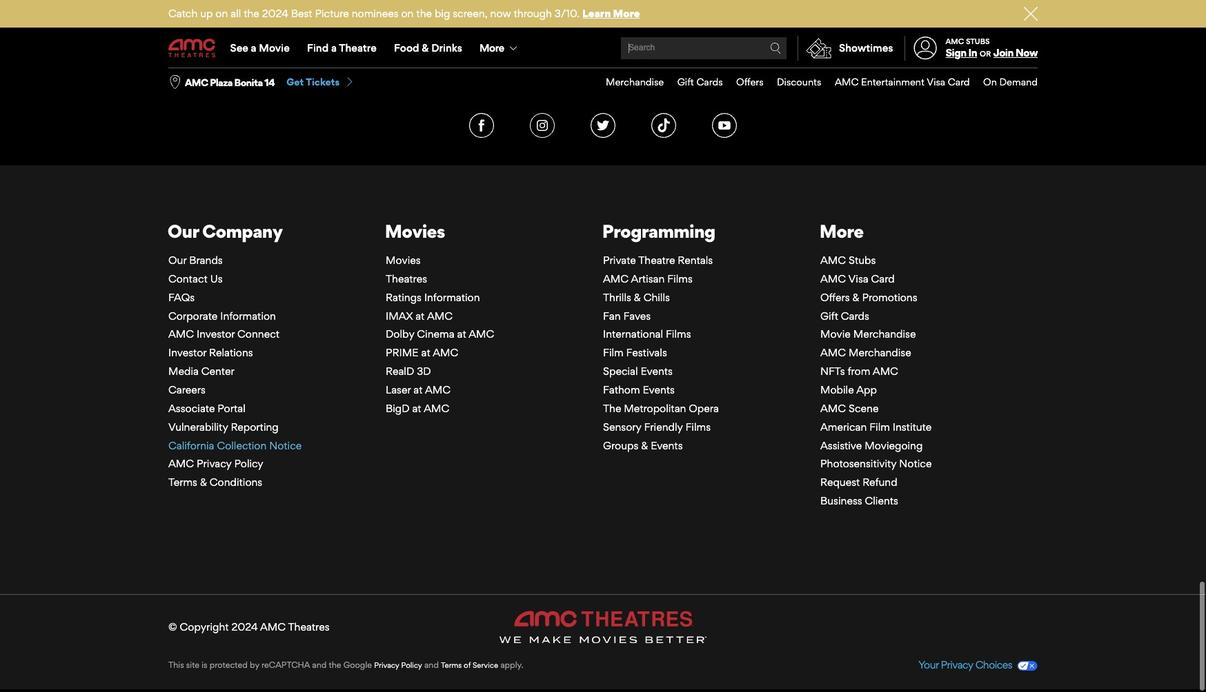 Task type: vqa. For each thing, say whether or not it's contained in the screenshot.
Our Company
yes



Task type: locate. For each thing, give the bounding box(es) containing it.
ratings information link
[[386, 291, 480, 304]]

amc facebook image
[[469, 113, 494, 138]]

0 vertical spatial menu
[[168, 29, 1038, 68]]

private
[[603, 254, 636, 267]]

media center link
[[168, 365, 235, 378]]

1 vertical spatial terms
[[441, 661, 462, 671]]

at right the cinema
[[457, 328, 466, 341]]

1 horizontal spatial notice
[[899, 458, 932, 471]]

0 horizontal spatial movie
[[259, 41, 290, 55]]

1 horizontal spatial the
[[329, 661, 341, 671]]

more
[[613, 7, 640, 20], [536, 35, 566, 49], [480, 41, 504, 54], [820, 220, 864, 242]]

movies for movies
[[385, 220, 445, 242]]

gift down the search the amc website text field
[[677, 76, 694, 88]]

amc down '3d'
[[425, 384, 451, 397]]

terms of service link
[[441, 661, 498, 671]]

request
[[821, 476, 860, 489]]

and
[[312, 661, 327, 671], [424, 661, 439, 671]]

films
[[667, 273, 693, 286], [666, 328, 691, 341], [686, 421, 711, 434]]

1 and from the left
[[312, 661, 327, 671]]

promotions
[[619, 35, 685, 49], [862, 291, 918, 304]]

amc up sign
[[946, 36, 964, 46]]

menu down learn
[[168, 29, 1038, 68]]

1 vertical spatial merchandise
[[853, 328, 916, 341]]

films down "rentals"
[[667, 273, 693, 286]]

1 vertical spatial information
[[220, 310, 276, 323]]

best
[[291, 7, 312, 20]]

1 vertical spatial theatre
[[639, 254, 675, 267]]

0 horizontal spatial card
[[871, 273, 895, 286]]

menu containing merchandise
[[592, 68, 1038, 96]]

search the AMC website text field
[[627, 43, 770, 53]]

1 vertical spatial 2024
[[231, 621, 258, 634]]

the left big
[[416, 7, 432, 20]]

movies up movies link
[[385, 220, 445, 242]]

& down amc privacy policy link
[[200, 476, 207, 489]]

at right imax
[[416, 310, 425, 323]]

amc entertainment visa card link
[[822, 68, 970, 96]]

2 vertical spatial offers
[[821, 291, 850, 304]]

see down through
[[512, 35, 533, 49]]

1 vertical spatial menu
[[592, 68, 1038, 96]]

films down opera
[[686, 421, 711, 434]]

card inside amc entertainment visa card link
[[948, 76, 970, 88]]

movies inside movies theatres ratings information imax at amc dolby cinema at amc prime at amc reald 3d laser at amc bigd at amc
[[386, 254, 421, 267]]

amc down corporate
[[168, 328, 194, 341]]

1 vertical spatial promotions
[[862, 291, 918, 304]]

1 horizontal spatial visa
[[927, 76, 946, 88]]

faqs
[[168, 291, 195, 304]]

stubs
[[966, 36, 990, 46], [849, 254, 876, 267]]

amc tiktok image
[[651, 113, 676, 138]]

the right all
[[244, 7, 259, 20]]

information up connect
[[220, 310, 276, 323]]

gift
[[677, 76, 694, 88], [821, 310, 838, 323]]

notice down "moviegoing"
[[899, 458, 932, 471]]

1 vertical spatial gift
[[821, 310, 838, 323]]

see a movie
[[230, 41, 290, 55]]

1 horizontal spatial a
[[331, 41, 337, 55]]

footer containing our company
[[0, 85, 1206, 690]]

film festivals link
[[603, 347, 667, 360]]

&
[[608, 35, 616, 49], [422, 41, 429, 55], [634, 291, 641, 304], [853, 291, 860, 304], [641, 439, 648, 452], [200, 476, 207, 489]]

a up the bonita
[[251, 41, 257, 55]]

1 horizontal spatial information
[[424, 291, 480, 304]]

1 vertical spatial theatres
[[288, 621, 330, 634]]

photosensitivity
[[821, 458, 897, 471]]

apply.
[[500, 661, 524, 671]]

notice down "reporting"
[[269, 439, 302, 452]]

1 vertical spatial films
[[666, 328, 691, 341]]

brands
[[189, 254, 223, 267]]

and right privacy policy link at the left bottom of the page
[[424, 661, 439, 671]]

0 horizontal spatial see
[[230, 41, 248, 55]]

your
[[918, 659, 939, 672]]

amc twitter image
[[591, 113, 616, 138]]

stubs up the 'amc visa card' "link"
[[849, 254, 876, 267]]

1 horizontal spatial terms
[[441, 661, 462, 671]]

a right find
[[331, 41, 337, 55]]

see for see a movie
[[230, 41, 248, 55]]

gift inside the gift cards link
[[677, 76, 694, 88]]

a for theatre
[[331, 41, 337, 55]]

0 horizontal spatial policy
[[234, 458, 263, 471]]

international
[[603, 328, 663, 341]]

gift cards link up movie merchandise link
[[821, 310, 869, 323]]

tickets
[[306, 76, 340, 88]]

0 horizontal spatial visa
[[849, 273, 869, 286]]

0 vertical spatial movies
[[385, 220, 445, 242]]

movie
[[259, 41, 290, 55], [821, 328, 851, 341]]

0 vertical spatial film
[[603, 347, 624, 360]]

amc youtube image
[[712, 113, 737, 138], [712, 113, 737, 138]]

offers down learn
[[569, 35, 605, 49]]

cards up movie merchandise link
[[841, 310, 869, 323]]

ratings
[[386, 291, 422, 304]]

amc plaza bonita 14 button
[[185, 76, 275, 89]]

showtimes
[[839, 41, 893, 55]]

1 horizontal spatial on
[[401, 7, 414, 20]]

get tickets
[[287, 76, 340, 88]]

gift up movie merchandise link
[[821, 310, 838, 323]]

merchandise down movie merchandise link
[[849, 347, 911, 360]]

privacy
[[197, 458, 232, 471], [941, 659, 973, 672], [374, 661, 399, 671]]

1 vertical spatial notice
[[899, 458, 932, 471]]

on right nominees
[[401, 7, 414, 20]]

theatre inside private theatre rentals amc artisan films thrills & chills fan faves international films film festivals special events fathom events the metropolitan opera sensory friendly films groups & events
[[639, 254, 675, 267]]

1 vertical spatial gift cards link
[[821, 310, 869, 323]]

1 vertical spatial offers
[[736, 76, 764, 88]]

see
[[512, 35, 533, 49], [230, 41, 248, 55]]

2024 left best
[[262, 7, 288, 20]]

amc instagram image
[[530, 113, 555, 138], [530, 113, 555, 138]]

american film institute link
[[821, 421, 932, 434]]

scene
[[849, 402, 879, 415]]

1 horizontal spatial theatres
[[386, 273, 427, 286]]

our inside our brands contact us faqs corporate information amc investor connect investor relations media center careers associate portal vulnerability reporting california collection notice amc privacy policy terms & conditions
[[168, 254, 187, 267]]

our up our brands 'link'
[[168, 220, 199, 242]]

see down all
[[230, 41, 248, 55]]

sensory
[[603, 421, 642, 434]]

0 horizontal spatial notice
[[269, 439, 302, 452]]

0 vertical spatial notice
[[269, 439, 302, 452]]

information up imax at amc link
[[424, 291, 480, 304]]

on left all
[[216, 7, 228, 20]]

movies
[[385, 220, 445, 242], [386, 254, 421, 267]]

card down sign in button
[[948, 76, 970, 88]]

service
[[473, 661, 498, 671]]

0 vertical spatial terms
[[168, 476, 197, 489]]

information inside movies theatres ratings information imax at amc dolby cinema at amc prime at amc reald 3d laser at amc bigd at amc
[[424, 291, 480, 304]]

card up offers & promotions link at right top
[[871, 273, 895, 286]]

theatres inside movies theatres ratings information imax at amc dolby cinema at amc prime at amc reald 3d laser at amc bigd at amc
[[386, 273, 427, 286]]

menu
[[168, 29, 1038, 68], [592, 68, 1038, 96]]

1 horizontal spatial see
[[512, 35, 533, 49]]

movie up 14
[[259, 41, 290, 55]]

at up '3d'
[[421, 347, 430, 360]]

1 horizontal spatial promotions
[[862, 291, 918, 304]]

theatres up ratings at the top
[[386, 273, 427, 286]]

terms left of
[[441, 661, 462, 671]]

1 vertical spatial movie
[[821, 328, 851, 341]]

0 vertical spatial gift
[[677, 76, 694, 88]]

2 on from the left
[[401, 7, 414, 20]]

offers link
[[723, 68, 764, 96]]

© copyright 2024 amc theatres
[[168, 621, 330, 634]]

0 vertical spatial visa
[[927, 76, 946, 88]]

catch up on all the 2024 best picture nominees on the big screen, now through 3/10. learn more
[[168, 7, 640, 20]]

0 horizontal spatial gift
[[677, 76, 694, 88]]

thrills
[[603, 291, 631, 304]]

& inside amc stubs amc visa card offers & promotions gift cards movie merchandise amc merchandise nfts from amc mobile app amc scene american film institute assistive moviegoing photosensitivity notice request refund business clients
[[853, 291, 860, 304]]

1 horizontal spatial privacy
[[374, 661, 399, 671]]

amc up the 'amc visa card' "link"
[[821, 254, 846, 267]]

consumer privacy act opt-out icon image
[[1017, 661, 1038, 671]]

reporting
[[231, 421, 279, 434]]

demand
[[1000, 76, 1038, 88]]

amc up nfts
[[821, 347, 846, 360]]

2024 up by
[[231, 621, 258, 634]]

merchandise up amc merchandise link
[[853, 328, 916, 341]]

amc up thrills
[[603, 273, 629, 286]]

mobile app link
[[821, 384, 877, 397]]

1 horizontal spatial policy
[[401, 661, 422, 671]]

1 vertical spatial card
[[871, 273, 895, 286]]

1 vertical spatial policy
[[401, 661, 422, 671]]

0 horizontal spatial privacy
[[197, 458, 232, 471]]

more inside "more" button
[[480, 41, 504, 54]]

this
[[168, 661, 184, 671]]

events down 'friendly'
[[651, 439, 683, 452]]

movies up theatres link
[[386, 254, 421, 267]]

amc down california
[[168, 458, 194, 471]]

now
[[1016, 46, 1038, 59]]

1 vertical spatial movies
[[386, 254, 421, 267]]

merchandise link
[[592, 68, 664, 96]]

1 horizontal spatial offers
[[736, 76, 764, 88]]

amc logo image
[[168, 39, 217, 58], [168, 39, 217, 58]]

imax at amc link
[[386, 310, 453, 323]]

california collection notice link
[[168, 439, 302, 452]]

promotions down the 'amc visa card' "link"
[[862, 291, 918, 304]]

theatre up the artisan
[[639, 254, 675, 267]]

1 horizontal spatial card
[[948, 76, 970, 88]]

2024
[[262, 7, 288, 20], [231, 621, 258, 634]]

stubs up in
[[966, 36, 990, 46]]

0 vertical spatial 2024
[[262, 7, 288, 20]]

amc merchandise link
[[821, 347, 911, 360]]

1 horizontal spatial and
[[424, 661, 439, 671]]

our brands link
[[168, 254, 223, 267]]

now
[[490, 7, 511, 20]]

amc down laser at amc link
[[424, 402, 449, 415]]

2 vertical spatial events
[[651, 439, 683, 452]]

2 horizontal spatial privacy
[[941, 659, 973, 672]]

& right food
[[422, 41, 429, 55]]

menu down showtimes image
[[592, 68, 1038, 96]]

and right recaptcha
[[312, 661, 327, 671]]

stubs inside amc stubs sign in or join now
[[966, 36, 990, 46]]

up
[[200, 7, 213, 20]]

investor up media
[[168, 347, 206, 360]]

contact
[[168, 273, 208, 286]]

dolby cinema at amc link
[[386, 328, 494, 341]]

visa inside amc stubs amc visa card offers & promotions gift cards movie merchandise amc merchandise nfts from amc mobile app amc scene american film institute assistive moviegoing photosensitivity notice request refund business clients
[[849, 273, 869, 286]]

0 vertical spatial policy
[[234, 458, 263, 471]]

investor up investor relations link on the bottom left
[[197, 328, 235, 341]]

0 horizontal spatial stubs
[[849, 254, 876, 267]]

& down "sensory friendly films" 'link'
[[641, 439, 648, 452]]

events down 'festivals'
[[641, 365, 673, 378]]

theatre down nominees
[[339, 41, 377, 55]]

offers left discounts
[[736, 76, 764, 88]]

theatres up recaptcha
[[288, 621, 330, 634]]

offers down the 'amc visa card' "link"
[[821, 291, 850, 304]]

0 vertical spatial our
[[168, 220, 199, 242]]

film up assistive moviegoing link
[[870, 421, 890, 434]]

cinema
[[417, 328, 455, 341]]

more down now
[[480, 41, 504, 54]]

learn more link
[[582, 7, 640, 20]]

terms down amc privacy policy link
[[168, 476, 197, 489]]

0 horizontal spatial 2024
[[231, 621, 258, 634]]

1 horizontal spatial gift
[[821, 310, 838, 323]]

more inside 'footer'
[[820, 220, 864, 242]]

metropolitan
[[624, 402, 686, 415]]

1 vertical spatial our
[[168, 254, 187, 267]]

events
[[641, 365, 673, 378], [643, 384, 675, 397], [651, 439, 683, 452]]

request refund link
[[821, 476, 898, 489]]

movies link
[[386, 254, 421, 267]]

0 vertical spatial offers
[[569, 35, 605, 49]]

stubs for visa
[[849, 254, 876, 267]]

films up 'festivals'
[[666, 328, 691, 341]]

1 vertical spatial cards
[[841, 310, 869, 323]]

discounts
[[777, 76, 822, 88]]

0 horizontal spatial theatres
[[288, 621, 330, 634]]

gift inside amc stubs amc visa card offers & promotions gift cards movie merchandise amc merchandise nfts from amc mobile app amc scene american film institute assistive moviegoing photosensitivity notice request refund business clients
[[821, 310, 838, 323]]

business clients link
[[821, 495, 898, 508]]

1 horizontal spatial stubs
[[966, 36, 990, 46]]

0 vertical spatial stubs
[[966, 36, 990, 46]]

0 vertical spatial theatres
[[386, 273, 427, 286]]

center
[[201, 365, 235, 378]]

film inside amc stubs amc visa card offers & promotions gift cards movie merchandise amc merchandise nfts from amc mobile app amc scene american film institute assistive moviegoing photosensitivity notice request refund business clients
[[870, 421, 890, 434]]

photosensitivity notice link
[[821, 458, 932, 471]]

see for see more offers & promotions
[[512, 35, 533, 49]]

0 vertical spatial card
[[948, 76, 970, 88]]

privacy up terms & conditions link
[[197, 458, 232, 471]]

0 horizontal spatial cards
[[697, 76, 723, 88]]

more up amc stubs link
[[820, 220, 864, 242]]

0 horizontal spatial terms
[[168, 476, 197, 489]]

assistive
[[821, 439, 862, 452]]

is
[[202, 661, 207, 671]]

0 horizontal spatial offers
[[569, 35, 605, 49]]

0 horizontal spatial information
[[220, 310, 276, 323]]

movie inside amc stubs amc visa card offers & promotions gift cards movie merchandise amc merchandise nfts from amc mobile app amc scene american film institute assistive moviegoing photosensitivity notice request refund business clients
[[821, 328, 851, 341]]

our up the contact
[[168, 254, 187, 267]]

movie up amc merchandise link
[[821, 328, 851, 341]]

1 vertical spatial film
[[870, 421, 890, 434]]

1 horizontal spatial film
[[870, 421, 890, 434]]

cards down the search the amc website text field
[[697, 76, 723, 88]]

1 horizontal spatial theatre
[[639, 254, 675, 267]]

more button
[[471, 29, 529, 68]]

amc artisan films link
[[603, 273, 693, 286]]

institute
[[893, 421, 932, 434]]

copyright
[[180, 621, 229, 634]]

amc left plaza
[[185, 76, 208, 88]]

1 horizontal spatial cards
[[841, 310, 869, 323]]

0 horizontal spatial a
[[251, 41, 257, 55]]

1 vertical spatial visa
[[849, 273, 869, 286]]

sign in or join amc stubs element
[[904, 29, 1038, 68]]

footer
[[0, 85, 1206, 690]]

film inside private theatre rentals amc artisan films thrills & chills fan faves international films film festivals special events fathom events the metropolitan opera sensory friendly films groups & events
[[603, 347, 624, 360]]

2 vertical spatial films
[[686, 421, 711, 434]]

0 horizontal spatial on
[[216, 7, 228, 20]]

& up faves
[[634, 291, 641, 304]]

& down the 'amc visa card' "link"
[[853, 291, 860, 304]]

0 horizontal spatial film
[[603, 347, 624, 360]]

2 horizontal spatial offers
[[821, 291, 850, 304]]

0 vertical spatial cards
[[697, 76, 723, 88]]

privacy policy link
[[374, 661, 422, 671]]

0 vertical spatial gift cards link
[[664, 68, 723, 96]]

company
[[202, 220, 283, 242]]

at
[[416, 310, 425, 323], [457, 328, 466, 341], [421, 347, 430, 360], [414, 384, 423, 397], [412, 402, 421, 415]]

privacy right the your
[[941, 659, 973, 672]]

amc inside amc stubs sign in or join now
[[946, 36, 964, 46]]

terms inside this site is protected by recaptcha and the google privacy policy and terms of service apply.
[[441, 661, 462, 671]]

amc theatres image
[[499, 611, 707, 647], [499, 611, 707, 644]]

policy down collection
[[234, 458, 263, 471]]

visa down amc stubs link
[[849, 273, 869, 286]]

offers inside amc stubs amc visa card offers & promotions gift cards movie merchandise amc merchandise nfts from amc mobile app amc scene american film institute assistive moviegoing photosensitivity notice request refund business clients
[[821, 291, 850, 304]]

showtimes image
[[798, 36, 839, 61]]

& inside our brands contact us faqs corporate information amc investor connect investor relations media center careers associate portal vulnerability reporting california collection notice amc privacy policy terms & conditions
[[200, 476, 207, 489]]

through
[[514, 7, 552, 20]]

visa inside menu
[[927, 76, 946, 88]]

privacy right "google"
[[374, 661, 399, 671]]

the left "google"
[[329, 661, 341, 671]]

1 a from the left
[[251, 41, 257, 55]]

0 vertical spatial promotions
[[619, 35, 685, 49]]

amc down showtimes link
[[835, 76, 859, 88]]

1 vertical spatial stubs
[[849, 254, 876, 267]]

your privacy choices button
[[918, 659, 1038, 672]]

visa down the user profile 'image'
[[927, 76, 946, 88]]

0 horizontal spatial the
[[244, 7, 259, 20]]

0 horizontal spatial theatre
[[339, 41, 377, 55]]

merchandise down see more offers & promotions link
[[606, 76, 664, 88]]

investor relations link
[[168, 347, 253, 360]]

2 a from the left
[[331, 41, 337, 55]]

events up the metropolitan opera link on the bottom of page
[[643, 384, 675, 397]]

theatres
[[386, 273, 427, 286], [288, 621, 330, 634]]

stubs inside amc stubs amc visa card offers & promotions gift cards movie merchandise amc merchandise nfts from amc mobile app amc scene american film institute assistive moviegoing photosensitivity notice request refund business clients
[[849, 254, 876, 267]]

gift cards link down the search the amc website text field
[[664, 68, 723, 96]]

policy right "google"
[[401, 661, 422, 671]]

cookie consent banner dialog
[[0, 656, 1206, 693]]

1 horizontal spatial movie
[[821, 328, 851, 341]]

0 vertical spatial films
[[667, 273, 693, 286]]

film up special at the bottom of page
[[603, 347, 624, 360]]

card inside amc stubs amc visa card offers & promotions gift cards movie merchandise amc merchandise nfts from amc mobile app amc scene american film institute assistive moviegoing photosensitivity notice request refund business clients
[[871, 273, 895, 286]]

the
[[244, 7, 259, 20], [416, 7, 432, 20], [329, 661, 341, 671]]

promotions up merchandise link
[[619, 35, 685, 49]]

3/10.
[[555, 7, 580, 20]]

0 horizontal spatial and
[[312, 661, 327, 671]]

amc
[[946, 36, 964, 46], [835, 76, 859, 88], [185, 76, 208, 88], [821, 254, 846, 267], [603, 273, 629, 286], [821, 273, 846, 286], [427, 310, 453, 323], [168, 328, 194, 341], [469, 328, 494, 341], [433, 347, 458, 360], [821, 347, 846, 360], [873, 365, 898, 378], [425, 384, 451, 397], [424, 402, 449, 415], [821, 402, 846, 415], [168, 458, 194, 471], [260, 621, 286, 634]]



Task type: describe. For each thing, give the bounding box(es) containing it.
vulnerability
[[168, 421, 228, 434]]

fan
[[603, 310, 621, 323]]

from
[[848, 365, 870, 378]]

friendly
[[644, 421, 683, 434]]

laser
[[386, 384, 411, 397]]

amc tiktok image
[[651, 113, 676, 138]]

see more offers & promotions
[[512, 35, 685, 49]]

notice inside our brands contact us faqs corporate information amc investor connect investor relations media center careers associate portal vulnerability reporting california collection notice amc privacy policy terms & conditions
[[269, 439, 302, 452]]

discounts link
[[764, 68, 822, 96]]

moviegoing
[[865, 439, 923, 452]]

offers & promotions link
[[821, 291, 918, 304]]

offers inside "link"
[[736, 76, 764, 88]]

california
[[168, 439, 214, 452]]

1 vertical spatial investor
[[168, 347, 206, 360]]

gift cards
[[677, 76, 723, 88]]

0 vertical spatial theatre
[[339, 41, 377, 55]]

us
[[210, 273, 223, 286]]

this site is protected by recaptcha and the google privacy policy and terms of service apply.
[[168, 661, 524, 671]]

our brands contact us faqs corporate information amc investor connect investor relations media center careers associate portal vulnerability reporting california collection notice amc privacy policy terms & conditions
[[168, 254, 302, 489]]

amc up dolby cinema at amc link
[[427, 310, 453, 323]]

amc up recaptcha
[[260, 621, 286, 634]]

terms & conditions link
[[168, 476, 262, 489]]

of
[[464, 661, 471, 671]]

international films link
[[603, 328, 691, 341]]

privacy inside this site is protected by recaptcha and the google privacy policy and terms of service apply.
[[374, 661, 399, 671]]

policy inside this site is protected by recaptcha and the google privacy policy and terms of service apply.
[[401, 661, 422, 671]]

2 and from the left
[[424, 661, 439, 671]]

reald
[[386, 365, 414, 378]]

0 horizontal spatial promotions
[[619, 35, 685, 49]]

at down laser at amc link
[[412, 402, 421, 415]]

amc down mobile
[[821, 402, 846, 415]]

join now button
[[994, 46, 1038, 59]]

1 on from the left
[[216, 7, 228, 20]]

find a theatre
[[307, 41, 377, 55]]

collection
[[217, 439, 267, 452]]

theatres link
[[386, 273, 427, 286]]

amc inside button
[[185, 76, 208, 88]]

cards inside amc stubs amc visa card offers & promotions gift cards movie merchandise amc merchandise nfts from amc mobile app amc scene american film institute assistive moviegoing photosensitivity notice request refund business clients
[[841, 310, 869, 323]]

picture
[[315, 7, 349, 20]]

information inside our brands contact us faqs corporate information amc investor connect investor relations media center careers associate portal vulnerability reporting california collection notice amc privacy policy terms & conditions
[[220, 310, 276, 323]]

thrills & chills link
[[603, 291, 670, 304]]

drinks
[[431, 41, 462, 55]]

festivals
[[626, 347, 667, 360]]

showtimes link
[[798, 36, 893, 61]]

prime
[[386, 347, 419, 360]]

your privacy choices
[[918, 659, 1012, 672]]

get tickets link
[[287, 76, 355, 89]]

amc stubs amc visa card offers & promotions gift cards movie merchandise amc merchandise nfts from amc mobile app amc scene american film institute assistive moviegoing photosensitivity notice request refund business clients
[[821, 254, 932, 508]]

bonita
[[234, 76, 263, 88]]

mobile
[[821, 384, 854, 397]]

get
[[287, 76, 304, 88]]

amc facebook image
[[469, 113, 494, 138]]

in
[[969, 46, 977, 59]]

0 vertical spatial investor
[[197, 328, 235, 341]]

0 vertical spatial events
[[641, 365, 673, 378]]

bigd
[[386, 402, 410, 415]]

corporate
[[168, 310, 218, 323]]

vulnerability reporting link
[[168, 421, 279, 434]]

©
[[168, 621, 177, 634]]

our company
[[168, 220, 283, 242]]

terms inside our brands contact us faqs corporate information amc investor connect investor relations media center careers associate portal vulnerability reporting california collection notice amc privacy policy terms & conditions
[[168, 476, 197, 489]]

food & drinks
[[394, 41, 462, 55]]

amc stubs sign in or join now
[[946, 36, 1038, 59]]

contact us link
[[168, 273, 223, 286]]

0 horizontal spatial gift cards link
[[664, 68, 723, 96]]

screen,
[[453, 7, 488, 20]]

amc plaza bonita 14
[[185, 76, 275, 88]]

amc scene link
[[821, 402, 879, 415]]

careers
[[168, 384, 206, 397]]

amc down dolby cinema at amc link
[[433, 347, 458, 360]]

a for movie
[[251, 41, 257, 55]]

privacy inside our brands contact us faqs corporate information amc investor connect investor relations media center careers associate portal vulnerability reporting california collection notice amc privacy policy terms & conditions
[[197, 458, 232, 471]]

our for our brands contact us faqs corporate information amc investor connect investor relations media center careers associate portal vulnerability reporting california collection notice amc privacy policy terms & conditions
[[168, 254, 187, 267]]

nfts
[[821, 365, 845, 378]]

find
[[307, 41, 329, 55]]

1 horizontal spatial gift cards link
[[821, 310, 869, 323]]

sensory friendly films link
[[603, 421, 711, 434]]

protected
[[210, 661, 248, 671]]

user profile image
[[906, 37, 945, 60]]

promotions inside amc stubs amc visa card offers & promotions gift cards movie merchandise amc merchandise nfts from amc mobile app amc scene american film institute assistive moviegoing photosensitivity notice request refund business clients
[[862, 291, 918, 304]]

submit search icon image
[[770, 43, 781, 54]]

private theatre rentals amc artisan films thrills & chills fan faves international films film festivals special events fathom events the metropolitan opera sensory friendly films groups & events
[[603, 254, 719, 452]]

amc right the cinema
[[469, 328, 494, 341]]

2 vertical spatial merchandise
[[849, 347, 911, 360]]

1 horizontal spatial 2024
[[262, 7, 288, 20]]

more down 3/10.
[[536, 35, 566, 49]]

notice inside amc stubs amc visa card offers & promotions gift cards movie merchandise amc merchandise nfts from amc mobile app amc scene american film institute assistive moviegoing photosensitivity notice request refund business clients
[[899, 458, 932, 471]]

catch
[[168, 7, 198, 20]]

connect
[[237, 328, 279, 341]]

movies for movies theatres ratings information imax at amc dolby cinema at amc prime at amc reald 3d laser at amc bigd at amc
[[386, 254, 421, 267]]

fathom events link
[[603, 384, 675, 397]]

sign in button
[[946, 46, 977, 59]]

by
[[250, 661, 259, 671]]

0 vertical spatial movie
[[259, 41, 290, 55]]

menu containing more
[[168, 29, 1038, 68]]

plaza
[[210, 76, 232, 88]]

amc inside private theatre rentals amc artisan films thrills & chills fan faves international films film festivals special events fathom events the metropolitan opera sensory friendly films groups & events
[[603, 273, 629, 286]]

bigd at amc link
[[386, 402, 449, 415]]

movies theatres ratings information imax at amc dolby cinema at amc prime at amc reald 3d laser at amc bigd at amc
[[386, 254, 494, 415]]

laser at amc link
[[386, 384, 451, 397]]

2 horizontal spatial the
[[416, 7, 432, 20]]

see a movie link
[[222, 29, 298, 68]]

stubs for in
[[966, 36, 990, 46]]

2024 inside 'footer'
[[231, 621, 258, 634]]

amc visa card link
[[821, 273, 895, 286]]

groups & events link
[[603, 439, 683, 452]]

faqs link
[[168, 291, 195, 304]]

assistive moviegoing link
[[821, 439, 923, 452]]

business
[[821, 495, 862, 508]]

corporate information link
[[168, 310, 276, 323]]

nominees
[[352, 7, 399, 20]]

0 vertical spatial merchandise
[[606, 76, 664, 88]]

more right learn
[[613, 7, 640, 20]]

the
[[603, 402, 621, 415]]

amc up app in the bottom right of the page
[[873, 365, 898, 378]]

our for our company
[[168, 220, 199, 242]]

associate
[[168, 402, 215, 415]]

portal
[[218, 402, 246, 415]]

sign
[[946, 46, 967, 59]]

movie merchandise link
[[821, 328, 916, 341]]

amc twitter image
[[591, 113, 616, 138]]

cards inside the gift cards link
[[697, 76, 723, 88]]

prime at amc link
[[386, 347, 458, 360]]

special events link
[[603, 365, 673, 378]]

clients
[[865, 495, 898, 508]]

& down the learn more link
[[608, 35, 616, 49]]

at up bigd at amc link
[[414, 384, 423, 397]]

entertainment
[[861, 76, 925, 88]]

1 vertical spatial events
[[643, 384, 675, 397]]

programming
[[602, 220, 715, 242]]

amc down amc stubs link
[[821, 273, 846, 286]]

policy inside our brands contact us faqs corporate information amc investor connect investor relations media center careers associate portal vulnerability reporting california collection notice amc privacy policy terms & conditions
[[234, 458, 263, 471]]



